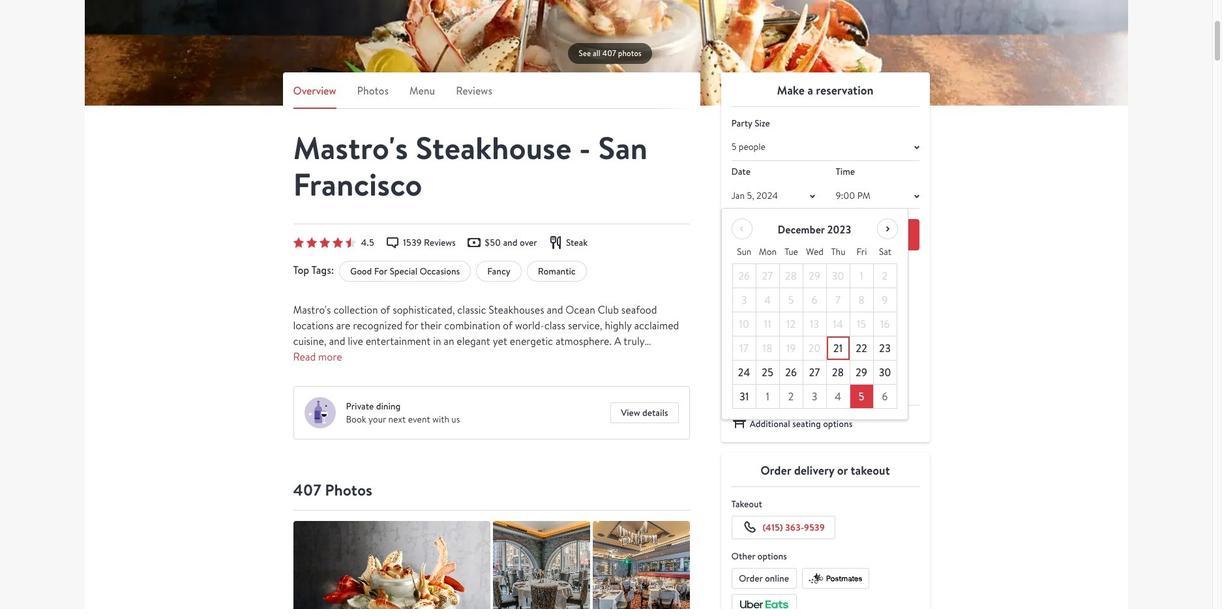 Task type: locate. For each thing, give the bounding box(es) containing it.
sunday element
[[733, 240, 756, 264]]

row group
[[733, 264, 897, 409]]

4.5 stars image
[[293, 237, 356, 248]]

tab list
[[293, 83, 690, 109]]

thursday element
[[827, 240, 850, 264]]

logo image for postmates image
[[808, 572, 864, 585]]

mastro's steakhouse - san francisco, san francisco, ca image
[[84, 0, 1128, 106], [293, 521, 490, 609], [493, 521, 590, 609], [593, 521, 690, 609]]

private dining image
[[304, 398, 336, 429]]

monday element
[[756, 240, 780, 264]]

grid
[[732, 240, 897, 409]]



Task type: vqa. For each thing, say whether or not it's contained in the screenshot.
Confirmed image in the left top of the page
no



Task type: describe. For each thing, give the bounding box(es) containing it.
previous month image
[[734, 221, 750, 237]]

saturday element
[[874, 240, 897, 264]]

logo image for uber eats image
[[738, 598, 790, 609]]

friday element
[[850, 240, 874, 264]]

wednesday element
[[803, 240, 827, 264]]

tuesday element
[[780, 240, 803, 264]]



